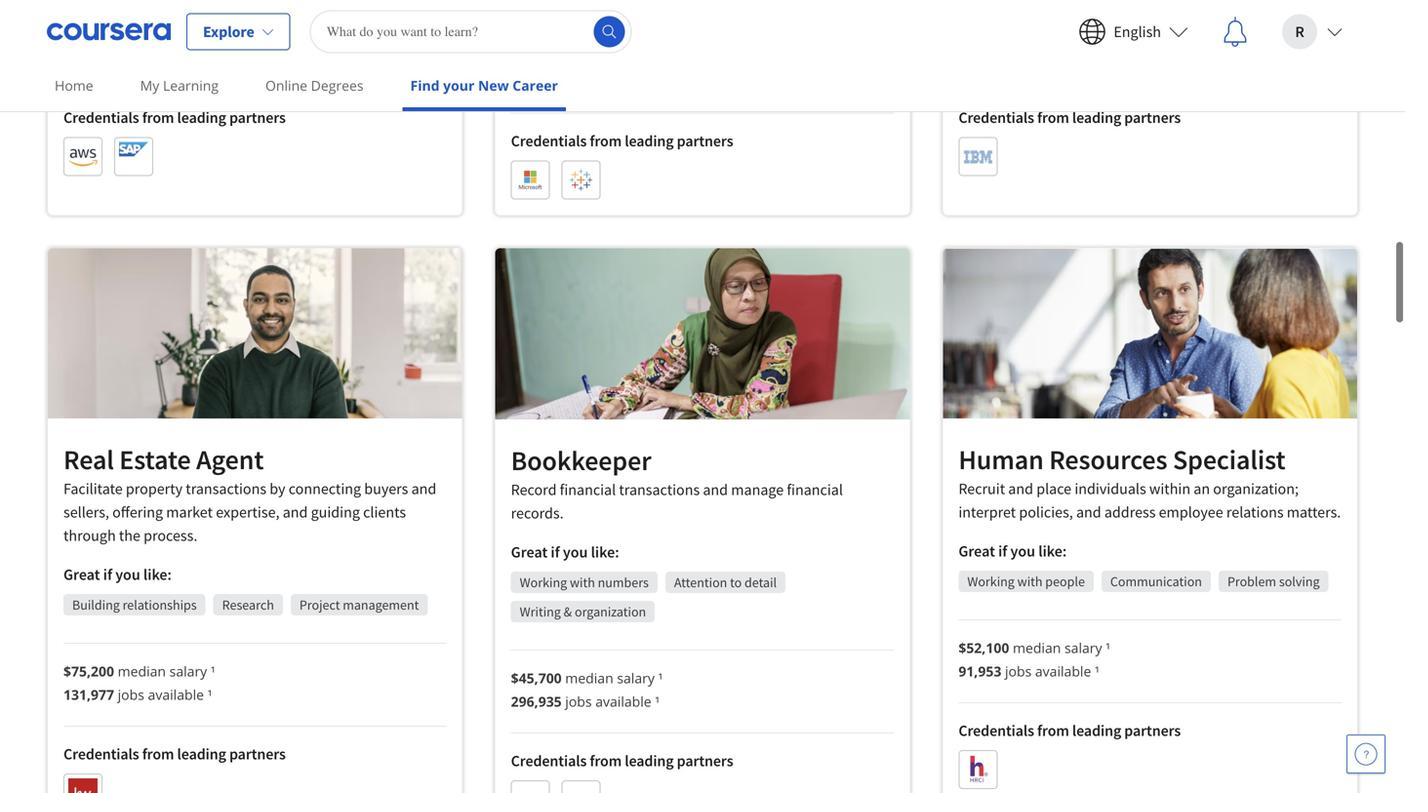 Task type: describe. For each thing, give the bounding box(es) containing it.
leading down learning
[[177, 108, 226, 127]]

leading down $75,200 median salary ¹ 131,977 jobs available ¹
[[177, 745, 226, 764]]

if for estate
[[103, 565, 112, 585]]

$52,100 median salary ¹ 91,953 jobs available ¹
[[959, 639, 1111, 681]]

agent
[[196, 443, 264, 477]]

and inside the bookkeeper record financial transactions and manage financial records.
[[703, 480, 728, 500]]

r button
[[1267, 0, 1359, 63]]

great for bookkeeper
[[511, 543, 548, 562]]

the
[[119, 526, 140, 546]]

manage
[[732, 480, 784, 500]]

available for human resources specialist
[[1036, 662, 1092, 681]]

leading down $52,100 median salary ¹ 91,953 jobs available ¹ at right
[[1073, 721, 1122, 741]]

jobs inside $110,000 median salary ¹ 76,679 jobs available ¹
[[558, 72, 584, 91]]

$110,000 median salary ¹ 76,679 jobs available ¹
[[511, 49, 671, 91]]

great for human resources specialist
[[959, 542, 996, 561]]

jobs for human resources specialist
[[1006, 662, 1032, 681]]

$52,100
[[959, 639, 1010, 657]]

$104,300 median salary ¹ jobs available ¹
[[63, 25, 223, 67]]

property
[[126, 479, 183, 499]]

policies,
[[1020, 503, 1074, 522]]

$45,700
[[511, 669, 562, 688]]

record
[[511, 480, 557, 500]]

home
[[55, 76, 93, 95]]

resources
[[1050, 443, 1168, 477]]

$75,200
[[63, 662, 114, 681]]

offering
[[112, 503, 163, 522]]

working with people
[[968, 573, 1086, 591]]

and left place
[[1009, 479, 1034, 499]]

online degrees link
[[258, 63, 372, 107]]

credentials from leading partners down $110,000 median salary ¹ 76,679 jobs available ¹
[[511, 131, 734, 151]]

expertise,
[[216, 503, 280, 522]]

detail
[[745, 574, 777, 591]]

within
[[1150, 479, 1191, 499]]

great if you like: for resources
[[959, 542, 1067, 561]]

people
[[1046, 573, 1086, 591]]

english
[[1114, 22, 1162, 41]]

buyers
[[364, 479, 408, 499]]

attention
[[675, 574, 728, 591]]

you for estate
[[115, 565, 140, 585]]

available inside $110,000 median salary ¹ 76,679 jobs available ¹
[[588, 72, 644, 91]]

an
[[1194, 479, 1211, 499]]

leading down '$45,700 median salary ¹ 296,935 jobs available ¹'
[[625, 752, 674, 771]]

available for real estate agent
[[148, 686, 204, 704]]

human
[[959, 443, 1044, 477]]

median for $110,000
[[573, 49, 622, 68]]

working with numbers
[[520, 574, 649, 591]]

address
[[1105, 503, 1156, 522]]

available for bookkeeper
[[596, 693, 652, 711]]

find your new career link
[[403, 63, 566, 111]]

english button
[[1064, 0, 1205, 63]]

median left english
[[1021, 26, 1069, 44]]

real estate agent facilitate property transactions by connecting buyers and sellers, offering market expertise, and guiding clients through the process.
[[63, 443, 437, 546]]

building relationships
[[72, 596, 197, 614]]

connecting
[[289, 479, 361, 499]]

online degrees
[[266, 76, 364, 95]]

great if you like: for estate
[[63, 565, 172, 585]]

recruit
[[959, 479, 1006, 499]]

to
[[730, 574, 742, 591]]

my learning
[[140, 76, 219, 95]]

from down my
[[142, 108, 174, 127]]

from down $52,100 median salary ¹ 91,953 jobs available ¹ at right
[[1038, 721, 1070, 741]]

records.
[[511, 504, 564, 523]]

median salary ¹
[[1018, 26, 1119, 44]]

like: for record
[[591, 543, 620, 562]]

credentials from leading partners down $75,200 median salary ¹ 131,977 jobs available ¹
[[63, 745, 286, 764]]

like: for estate
[[143, 565, 172, 585]]

help center image
[[1355, 743, 1379, 766]]

salary for $52,100
[[1065, 639, 1103, 657]]

if for record
[[551, 543, 560, 562]]

great if you like: for record
[[511, 543, 620, 562]]

new
[[478, 76, 509, 95]]

home link
[[47, 63, 101, 107]]

process.
[[144, 526, 198, 546]]

from down '$45,700 median salary ¹ 296,935 jobs available ¹'
[[590, 752, 622, 771]]

project management
[[300, 596, 419, 614]]

credentials from leading partners down 'median salary ¹'
[[959, 108, 1182, 128]]

coursera image
[[47, 16, 171, 47]]

jobs for real estate agent
[[118, 686, 144, 704]]

working for record
[[520, 574, 567, 591]]

facilitate
[[63, 479, 123, 499]]

estate
[[119, 443, 191, 477]]

employee
[[1160, 503, 1224, 522]]

$45,700 median salary ¹ 296,935 jobs available ¹
[[511, 669, 663, 711]]

median for $52,100
[[1013, 639, 1062, 657]]



Task type: vqa. For each thing, say whether or not it's contained in the screenshot.
&
yes



Task type: locate. For each thing, give the bounding box(es) containing it.
great if you like: up 'working with numbers'
[[511, 543, 620, 562]]

leading
[[177, 108, 226, 127], [1073, 108, 1122, 128], [625, 131, 674, 151], [1073, 721, 1122, 741], [177, 745, 226, 764], [625, 752, 674, 771]]

0 horizontal spatial like:
[[143, 565, 172, 585]]

available inside $75,200 median salary ¹ 131,977 jobs available ¹
[[148, 686, 204, 704]]

bookkeeper record financial transactions and manage financial records.
[[511, 444, 844, 523]]

market
[[166, 503, 213, 522]]

great up "building" on the left bottom of page
[[63, 565, 100, 585]]

jobs inside the $104,300 median salary ¹ jobs available ¹
[[118, 49, 144, 67]]

financial down bookkeeper
[[560, 480, 616, 500]]

human resources specialist recruit and place individuals within an organization; interpret policies, and address employee relations matters.
[[959, 443, 1342, 522]]

project
[[300, 596, 340, 614]]

salary
[[177, 25, 215, 44], [1073, 26, 1111, 44], [625, 49, 663, 68], [1065, 639, 1103, 657], [170, 662, 207, 681], [617, 669, 655, 688]]

and right buyers
[[412, 479, 437, 499]]

1 horizontal spatial financial
[[787, 480, 844, 500]]

2 horizontal spatial if
[[999, 542, 1008, 561]]

interpret
[[959, 503, 1017, 522]]

credentials from leading partners
[[63, 108, 286, 127], [959, 108, 1182, 128], [511, 131, 734, 151], [959, 721, 1182, 741], [63, 745, 286, 764], [511, 752, 734, 771]]

available
[[148, 49, 204, 67], [588, 72, 644, 91], [1036, 662, 1092, 681], [148, 686, 204, 704], [596, 693, 652, 711]]

jobs inside $52,100 median salary ¹ 91,953 jobs available ¹
[[1006, 662, 1032, 681]]

0 horizontal spatial great if you like:
[[63, 565, 172, 585]]

communication
[[1111, 573, 1203, 591]]

available right 131,977
[[148, 686, 204, 704]]

working up writing
[[520, 574, 567, 591]]

median inside $110,000 median salary ¹ 76,679 jobs available ¹
[[573, 49, 622, 68]]

problem solving
[[1228, 573, 1321, 591]]

median right $110,000
[[573, 49, 622, 68]]

0 horizontal spatial transactions
[[186, 479, 267, 499]]

0 horizontal spatial financial
[[560, 480, 616, 500]]

1 horizontal spatial working
[[968, 573, 1015, 591]]

you
[[1011, 542, 1036, 561], [563, 543, 588, 562], [115, 565, 140, 585]]

and left manage
[[703, 480, 728, 500]]

financial
[[560, 480, 616, 500], [787, 480, 844, 500]]

1 horizontal spatial great if you like:
[[511, 543, 620, 562]]

learning
[[163, 76, 219, 95]]

jobs right 91,953
[[1006, 662, 1032, 681]]

91,953
[[959, 662, 1002, 681]]

$104,300
[[63, 25, 122, 44]]

my learning link
[[132, 63, 227, 107]]

clients
[[363, 503, 406, 522]]

What do you want to learn? text field
[[310, 10, 632, 53]]

1 horizontal spatial you
[[563, 543, 588, 562]]

place
[[1037, 479, 1072, 499]]

&
[[564, 603, 572, 621]]

131,977
[[63, 686, 114, 704]]

salary for $45,700
[[617, 669, 655, 688]]

online
[[266, 76, 308, 95]]

1 horizontal spatial like:
[[591, 543, 620, 562]]

you up working with people
[[1011, 542, 1036, 561]]

with for resources
[[1018, 573, 1043, 591]]

if up "building" on the left bottom of page
[[103, 565, 112, 585]]

great down records.
[[511, 543, 548, 562]]

organization
[[575, 603, 647, 621]]

explore button
[[186, 13, 291, 50]]

great
[[959, 542, 996, 561], [511, 543, 548, 562], [63, 565, 100, 585]]

with
[[1018, 573, 1043, 591], [570, 574, 595, 591]]

attention to detail
[[675, 574, 777, 591]]

median for $75,200
[[118, 662, 166, 681]]

matters.
[[1288, 503, 1342, 522]]

building
[[72, 596, 120, 614]]

relations
[[1227, 503, 1285, 522]]

sellers,
[[63, 503, 109, 522]]

find your new career
[[411, 76, 558, 95]]

find
[[411, 76, 440, 95]]

through
[[63, 526, 116, 546]]

median right $52,100
[[1013, 639, 1062, 657]]

salary inside the $104,300 median salary ¹ jobs available ¹
[[177, 25, 215, 44]]

salary for $75,200
[[170, 662, 207, 681]]

partners
[[229, 108, 286, 127], [1125, 108, 1182, 128], [677, 131, 734, 151], [1125, 721, 1182, 741], [229, 745, 286, 764], [677, 752, 734, 771]]

jobs inside $75,200 median salary ¹ 131,977 jobs available ¹
[[118, 686, 144, 704]]

credentials from leading partners down '$45,700 median salary ¹ 296,935 jobs available ¹'
[[511, 752, 734, 771]]

leading down 'median salary ¹'
[[1073, 108, 1122, 128]]

great if you like:
[[959, 542, 1067, 561], [511, 543, 620, 562], [63, 565, 172, 585]]

1 horizontal spatial if
[[551, 543, 560, 562]]

financial right manage
[[787, 480, 844, 500]]

jobs right 76,679
[[558, 72, 584, 91]]

available inside $52,100 median salary ¹ 91,953 jobs available ¹
[[1036, 662, 1092, 681]]

2 horizontal spatial like:
[[1039, 542, 1067, 561]]

degrees
[[311, 76, 364, 95]]

transactions down bookkeeper
[[619, 480, 700, 500]]

salary inside '$45,700 median salary ¹ 296,935 jobs available ¹'
[[617, 669, 655, 688]]

and down by
[[283, 503, 308, 522]]

like: for resources
[[1039, 542, 1067, 561]]

1 horizontal spatial with
[[1018, 573, 1043, 591]]

great if you like: up the building relationships
[[63, 565, 172, 585]]

from
[[142, 108, 174, 127], [1038, 108, 1070, 128], [590, 131, 622, 151], [1038, 721, 1070, 741], [142, 745, 174, 764], [590, 752, 622, 771]]

career
[[513, 76, 558, 95]]

median up my
[[126, 25, 174, 44]]

and down individuals
[[1077, 503, 1102, 522]]

jobs for bookkeeper
[[566, 693, 592, 711]]

$110,000
[[511, 49, 570, 68]]

None search field
[[310, 10, 632, 53]]

median inside $52,100 median salary ¹ 91,953 jobs available ¹
[[1013, 639, 1062, 657]]

available up the my learning
[[148, 49, 204, 67]]

r
[[1296, 22, 1305, 41]]

2 horizontal spatial great
[[959, 542, 996, 561]]

specialist
[[1174, 443, 1286, 477]]

organization;
[[1214, 479, 1300, 499]]

$75,200 median salary ¹ 131,977 jobs available ¹
[[63, 662, 216, 704]]

explore
[[203, 22, 255, 41]]

with up writing & organization
[[570, 574, 595, 591]]

and
[[412, 479, 437, 499], [1009, 479, 1034, 499], [703, 480, 728, 500], [283, 503, 308, 522], [1077, 503, 1102, 522]]

jobs right 131,977
[[118, 686, 144, 704]]

1 financial from the left
[[560, 480, 616, 500]]

transactions inside the bookkeeper record financial transactions and manage financial records.
[[619, 480, 700, 500]]

1 horizontal spatial transactions
[[619, 480, 700, 500]]

bookkeeper
[[511, 444, 652, 478]]

2 financial from the left
[[787, 480, 844, 500]]

great if you like: up working with people
[[959, 542, 1067, 561]]

available right 296,935
[[596, 693, 652, 711]]

available inside '$45,700 median salary ¹ 296,935 jobs available ¹'
[[596, 693, 652, 711]]

salary for $110,000
[[625, 49, 663, 68]]

2 horizontal spatial great if you like:
[[959, 542, 1067, 561]]

from down 'median salary ¹'
[[1038, 108, 1070, 128]]

you up the building relationships
[[115, 565, 140, 585]]

credentials
[[63, 108, 139, 127], [959, 108, 1035, 128], [511, 131, 587, 151], [959, 721, 1035, 741], [63, 745, 139, 764], [511, 752, 587, 771]]

jobs inside '$45,700 median salary ¹ 296,935 jobs available ¹'
[[566, 693, 592, 711]]

available right 91,953
[[1036, 662, 1092, 681]]

salary inside $75,200 median salary ¹ 131,977 jobs available ¹
[[170, 662, 207, 681]]

credentials from leading partners down $52,100 median salary ¹ 91,953 jobs available ¹ at right
[[959, 721, 1182, 741]]

like: up relationships
[[143, 565, 172, 585]]

writing & organization
[[520, 603, 647, 621]]

research
[[222, 596, 274, 614]]

individuals
[[1075, 479, 1147, 499]]

numbers
[[598, 574, 649, 591]]

296,935
[[511, 693, 562, 711]]

median
[[126, 25, 174, 44], [1021, 26, 1069, 44], [573, 49, 622, 68], [1013, 639, 1062, 657], [118, 662, 166, 681], [566, 669, 614, 688]]

transactions down agent
[[186, 479, 267, 499]]

from down $75,200 median salary ¹ 131,977 jobs available ¹
[[142, 745, 174, 764]]

guiding
[[311, 503, 360, 522]]

working up $52,100
[[968, 573, 1015, 591]]

1 horizontal spatial great
[[511, 543, 548, 562]]

management
[[343, 596, 419, 614]]

2 horizontal spatial you
[[1011, 542, 1036, 561]]

available right career
[[588, 72, 644, 91]]

solving
[[1280, 573, 1321, 591]]

you for resources
[[1011, 542, 1036, 561]]

credentials from leading partners down the my learning
[[63, 108, 286, 127]]

0 horizontal spatial working
[[520, 574, 567, 591]]

my
[[140, 76, 160, 95]]

you up 'working with numbers'
[[563, 543, 588, 562]]

with for record
[[570, 574, 595, 591]]

median inside '$45,700 median salary ¹ 296,935 jobs available ¹'
[[566, 669, 614, 688]]

like: up the numbers
[[591, 543, 620, 562]]

0 horizontal spatial if
[[103, 565, 112, 585]]

bookkeeper image
[[496, 249, 910, 420]]

great down "interpret"
[[959, 542, 996, 561]]

real
[[63, 443, 114, 477]]

available inside the $104,300 median salary ¹ jobs available ¹
[[148, 49, 204, 67]]

0 horizontal spatial great
[[63, 565, 100, 585]]

working for resources
[[968, 573, 1015, 591]]

jobs right 296,935
[[566, 693, 592, 711]]

0 horizontal spatial with
[[570, 574, 595, 591]]

salary inside $110,000 median salary ¹ 76,679 jobs available ¹
[[625, 49, 663, 68]]

relationships
[[123, 596, 197, 614]]

if for resources
[[999, 542, 1008, 561]]

¹
[[219, 25, 223, 44], [1114, 26, 1119, 44], [208, 49, 212, 67], [666, 49, 671, 68], [648, 72, 652, 91], [1106, 639, 1111, 657], [211, 662, 216, 681], [1095, 662, 1100, 681], [659, 669, 663, 688], [208, 686, 212, 704], [655, 693, 660, 711]]

great for real estate agent
[[63, 565, 100, 585]]

leading down $110,000 median salary ¹ 76,679 jobs available ¹
[[625, 131, 674, 151]]

transactions inside "real estate agent facilitate property transactions by connecting buyers and sellers, offering market expertise, and guiding clients through the process."
[[186, 479, 267, 499]]

median right $45,700
[[566, 669, 614, 688]]

by
[[270, 479, 286, 499]]

your
[[443, 76, 475, 95]]

if up working with people
[[999, 542, 1008, 561]]

you for record
[[563, 543, 588, 562]]

from down $110,000 median salary ¹ 76,679 jobs available ¹
[[590, 131, 622, 151]]

if up 'working with numbers'
[[551, 543, 560, 562]]

median right $75,200
[[118, 662, 166, 681]]

like: up people
[[1039, 542, 1067, 561]]

problem
[[1228, 573, 1277, 591]]

median inside $75,200 median salary ¹ 131,977 jobs available ¹
[[118, 662, 166, 681]]

salary inside $52,100 median salary ¹ 91,953 jobs available ¹
[[1065, 639, 1103, 657]]

with left people
[[1018, 573, 1043, 591]]

0 horizontal spatial you
[[115, 565, 140, 585]]

writing
[[520, 603, 561, 621]]

jobs up my
[[118, 49, 144, 67]]

median inside the $104,300 median salary ¹ jobs available ¹
[[126, 25, 174, 44]]

median for $45,700
[[566, 669, 614, 688]]

76,679
[[511, 72, 554, 91]]

transactions
[[186, 479, 267, 499], [619, 480, 700, 500]]



